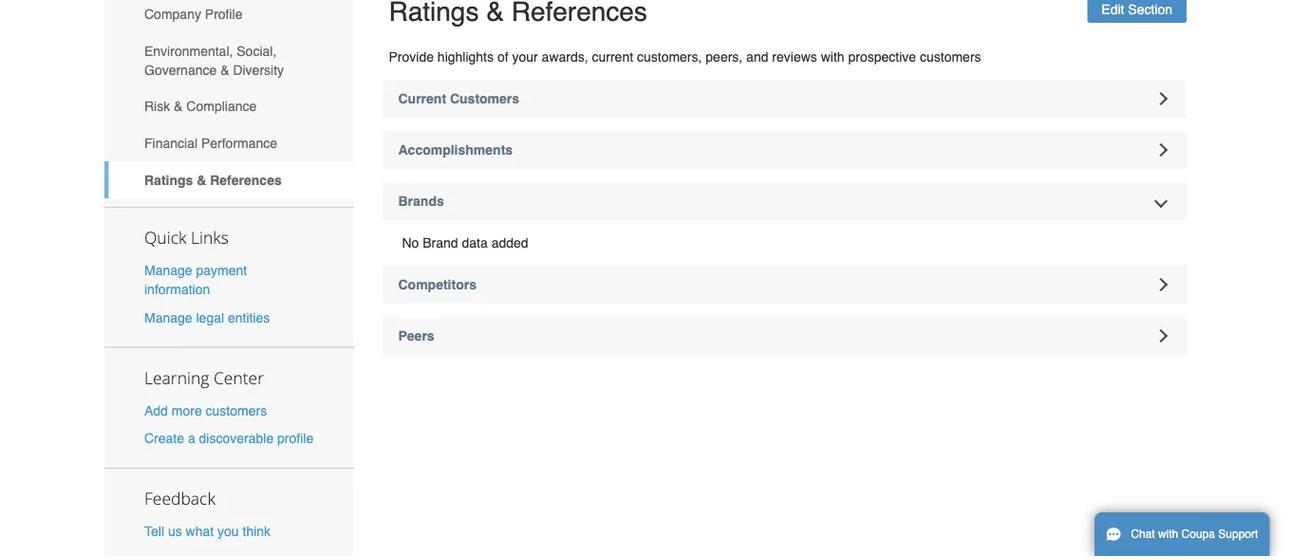 Task type: describe. For each thing, give the bounding box(es) containing it.
financial performance
[[144, 136, 277, 151]]

discoverable
[[199, 431, 274, 446]]

quick links
[[144, 227, 229, 249]]

payment
[[196, 263, 247, 278]]

edit
[[1101, 2, 1124, 17]]

ratings & references link
[[104, 162, 354, 198]]

chat
[[1131, 528, 1155, 541]]

current
[[592, 49, 633, 65]]

profile
[[205, 6, 243, 22]]

awards,
[[542, 49, 588, 65]]

and
[[746, 49, 768, 65]]

tell us what you think button
[[144, 522, 271, 541]]

reviews
[[772, 49, 817, 65]]

risk
[[144, 99, 170, 114]]

chat with coupa support
[[1131, 528, 1258, 541]]

profile
[[277, 431, 313, 446]]

a
[[188, 431, 195, 446]]

brands
[[398, 194, 444, 209]]

coupa
[[1182, 528, 1215, 541]]

competitors button
[[382, 266, 1187, 304]]

accomplishments
[[398, 142, 513, 158]]

learning
[[144, 366, 209, 389]]

highlights
[[437, 49, 494, 65]]

what
[[186, 524, 214, 539]]

no brand data added
[[402, 236, 528, 251]]

& for references
[[197, 172, 206, 187]]

create a discoverable profile link
[[144, 431, 313, 446]]

edit section link
[[1087, 0, 1187, 23]]

support
[[1218, 528, 1258, 541]]

add more customers
[[144, 403, 267, 418]]

add more customers link
[[144, 403, 267, 418]]

tell
[[144, 524, 164, 539]]

chat with coupa support button
[[1095, 513, 1270, 556]]

peers button
[[382, 317, 1187, 355]]

0 horizontal spatial with
[[821, 49, 845, 65]]

current customers heading
[[382, 80, 1187, 118]]

peers
[[398, 329, 434, 344]]

diversity
[[233, 62, 284, 77]]

edit section
[[1101, 2, 1172, 17]]

create
[[144, 431, 184, 446]]

add
[[144, 403, 168, 418]]

learning center
[[144, 366, 264, 389]]

manage for manage legal entities
[[144, 310, 192, 325]]

accomplishments heading
[[382, 131, 1187, 169]]

manage legal entities link
[[144, 310, 270, 325]]

brands button
[[382, 182, 1187, 220]]

performance
[[201, 136, 277, 151]]

section
[[1128, 2, 1172, 17]]

current
[[398, 91, 446, 106]]



Task type: locate. For each thing, give the bounding box(es) containing it.
customers
[[450, 91, 519, 106]]

with inside button
[[1158, 528, 1178, 541]]

peers heading
[[382, 317, 1187, 355]]

1 vertical spatial manage
[[144, 310, 192, 325]]

environmental, social, governance & diversity link
[[104, 32, 354, 88]]

no
[[402, 236, 419, 251]]

manage inside manage payment information
[[144, 263, 192, 278]]

1 vertical spatial &
[[174, 99, 183, 114]]

provide highlights of your awards, current customers, peers, and reviews with prospective customers
[[389, 49, 981, 65]]

references
[[210, 172, 282, 187]]

environmental, social, governance & diversity
[[144, 43, 284, 77]]

& right ratings
[[197, 172, 206, 187]]

prospective
[[848, 49, 916, 65]]

entities
[[228, 310, 270, 325]]

competitors
[[398, 277, 477, 292]]

customers right prospective
[[920, 49, 981, 65]]

legal
[[196, 310, 224, 325]]

current customers
[[398, 91, 519, 106]]

center
[[214, 366, 264, 389]]

company
[[144, 6, 201, 22]]

& for compliance
[[174, 99, 183, 114]]

think
[[243, 524, 271, 539]]

& inside the "environmental, social, governance & diversity"
[[220, 62, 229, 77]]

links
[[191, 227, 229, 249]]

manage payment information
[[144, 263, 247, 297]]

current customers button
[[382, 80, 1187, 118]]

1 horizontal spatial with
[[1158, 528, 1178, 541]]

manage
[[144, 263, 192, 278], [144, 310, 192, 325]]

quick
[[144, 227, 186, 249]]

1 manage from the top
[[144, 263, 192, 278]]

with right chat
[[1158, 528, 1178, 541]]

company profile link
[[104, 0, 354, 32]]

data
[[462, 236, 488, 251]]

2 horizontal spatial &
[[220, 62, 229, 77]]

& right risk
[[174, 99, 183, 114]]

information
[[144, 282, 210, 297]]

company profile
[[144, 6, 243, 22]]

tell us what you think
[[144, 524, 271, 539]]

more
[[172, 403, 202, 418]]

manage for manage payment information
[[144, 263, 192, 278]]

compliance
[[186, 99, 257, 114]]

0 horizontal spatial customers
[[206, 403, 267, 418]]

risk & compliance link
[[104, 88, 354, 125]]

with
[[821, 49, 845, 65], [1158, 528, 1178, 541]]

with right the reviews
[[821, 49, 845, 65]]

2 manage from the top
[[144, 310, 192, 325]]

customers,
[[637, 49, 702, 65]]

manage up information on the bottom of the page
[[144, 263, 192, 278]]

financial performance link
[[104, 125, 354, 162]]

accomplishments button
[[382, 131, 1187, 169]]

2 vertical spatial &
[[197, 172, 206, 187]]

brand
[[423, 236, 458, 251]]

governance
[[144, 62, 217, 77]]

1 vertical spatial customers
[[206, 403, 267, 418]]

1 horizontal spatial &
[[197, 172, 206, 187]]

environmental,
[[144, 43, 233, 58]]

provide
[[389, 49, 434, 65]]

manage down information on the bottom of the page
[[144, 310, 192, 325]]

0 vertical spatial manage
[[144, 263, 192, 278]]

financial
[[144, 136, 197, 151]]

of
[[497, 49, 508, 65]]

brands heading
[[382, 182, 1187, 220]]

social,
[[237, 43, 277, 58]]

&
[[220, 62, 229, 77], [174, 99, 183, 114], [197, 172, 206, 187]]

ratings
[[144, 172, 193, 187]]

feedback
[[144, 487, 215, 510]]

added
[[491, 236, 528, 251]]

& left diversity on the top left of the page
[[220, 62, 229, 77]]

risk & compliance
[[144, 99, 257, 114]]

manage payment information link
[[144, 263, 247, 297]]

manage legal entities
[[144, 310, 270, 325]]

create a discoverable profile
[[144, 431, 313, 446]]

customers up discoverable
[[206, 403, 267, 418]]

your
[[512, 49, 538, 65]]

customers
[[920, 49, 981, 65], [206, 403, 267, 418]]

0 horizontal spatial &
[[174, 99, 183, 114]]

1 vertical spatial with
[[1158, 528, 1178, 541]]

you
[[217, 524, 239, 539]]

us
[[168, 524, 182, 539]]

0 vertical spatial customers
[[920, 49, 981, 65]]

peers,
[[706, 49, 743, 65]]

competitors heading
[[382, 266, 1187, 304]]

0 vertical spatial &
[[220, 62, 229, 77]]

0 vertical spatial with
[[821, 49, 845, 65]]

ratings & references
[[144, 172, 282, 187]]

1 horizontal spatial customers
[[920, 49, 981, 65]]



Task type: vqa. For each thing, say whether or not it's contained in the screenshot.
Center
yes



